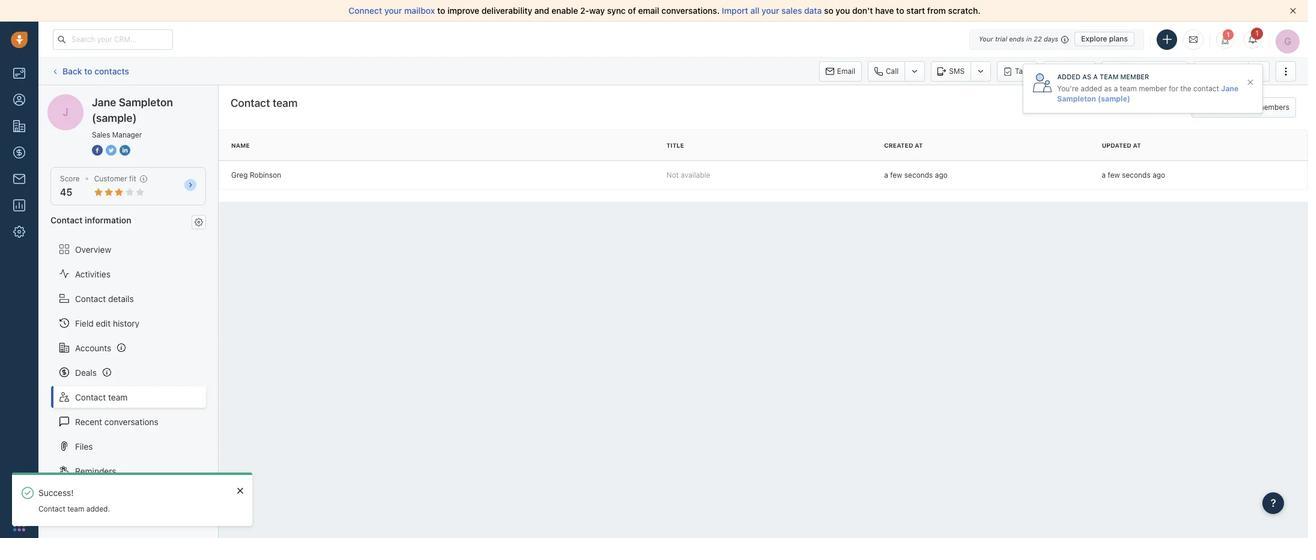Task type: describe. For each thing, give the bounding box(es) containing it.
for
[[1169, 84, 1179, 93]]

phone image
[[13, 493, 25, 505]]

accounts
[[75, 343, 111, 353]]

contact information
[[50, 215, 131, 225]]

0 horizontal spatial 1 link
[[1217, 30, 1235, 48]]

score
[[60, 174, 80, 183]]

1 horizontal spatial 1 link
[[1244, 27, 1263, 48]]

0 horizontal spatial a
[[884, 170, 888, 179]]

enable
[[552, 5, 578, 16]]

twitter circled image
[[106, 144, 117, 157]]

email
[[638, 5, 660, 16]]

sales activities
[[1120, 67, 1170, 76]]

close image
[[237, 487, 243, 494]]

a
[[1094, 73, 1098, 81]]

1 a few seconds ago from the left
[[884, 170, 948, 179]]

2 ago from the left
[[1153, 170, 1166, 179]]

added
[[1081, 84, 1102, 93]]

sms
[[949, 66, 965, 75]]

your
[[979, 35, 993, 43]]

meeting button
[[1043, 61, 1096, 81]]

send email image
[[1190, 34, 1198, 44]]

customer
[[94, 174, 127, 183]]

contact team added.
[[38, 505, 110, 514]]

title
[[667, 142, 684, 149]]

start
[[907, 5, 925, 16]]

email button
[[819, 61, 862, 81]]

add deal
[[1213, 67, 1242, 76]]

jane sampleton (sample) sales manager
[[92, 96, 173, 139]]

freddy ai insights
[[75, 491, 145, 501]]

1 horizontal spatial to
[[437, 5, 445, 16]]

your trial ends in 22 days
[[979, 35, 1059, 43]]

members
[[1258, 103, 1290, 112]]

meeting
[[1062, 66, 1089, 75]]

deal
[[1228, 67, 1242, 76]]

available
[[681, 170, 711, 179]]

manage team members button
[[1192, 97, 1296, 118]]

connect your mailbox to improve deliverability and enable 2-way sync of email conversations. import all your sales data so you don't have to start from scratch.
[[349, 5, 981, 16]]

2 few from the left
[[1108, 170, 1120, 179]]

mng settings image
[[195, 218, 203, 226]]

member
[[1121, 73, 1150, 81]]

2 seconds from the left
[[1122, 170, 1151, 179]]

you're
[[1058, 84, 1079, 93]]

2 horizontal spatial to
[[896, 5, 904, 16]]

trial
[[995, 35, 1008, 43]]

manage
[[1210, 103, 1237, 112]]

1 seconds from the left
[[905, 170, 933, 179]]

deals
[[75, 367, 97, 378]]

45 button
[[60, 187, 72, 198]]

explore
[[1082, 34, 1108, 43]]

j for score
[[63, 106, 68, 118]]

sms button
[[931, 61, 971, 81]]

ai
[[104, 491, 112, 501]]

linkedin circled image
[[120, 144, 130, 157]]

as
[[1083, 73, 1092, 81]]

contact details
[[75, 294, 134, 304]]

sampleton down contacts
[[92, 94, 134, 104]]

connect your mailbox link
[[349, 5, 437, 16]]

from
[[928, 5, 946, 16]]

import all your sales data link
[[722, 5, 824, 16]]

contact up recent
[[75, 392, 106, 402]]

back to contacts link
[[50, 62, 130, 81]]

explore plans link
[[1075, 32, 1135, 46]]

back
[[62, 66, 82, 76]]

activities
[[1140, 67, 1170, 76]]

Search your CRM... text field
[[53, 29, 173, 50]]

freshworks switcher image
[[13, 520, 25, 532]]

improve
[[448, 5, 479, 16]]

team
[[1100, 73, 1119, 81]]

updated
[[1102, 142, 1132, 149]]

contact down "45"
[[50, 215, 83, 225]]

have
[[876, 5, 894, 16]]

created at
[[884, 142, 923, 149]]

conversations
[[104, 417, 159, 427]]

customer fit
[[94, 174, 136, 183]]

deliverability
[[482, 5, 532, 16]]

robinson
[[250, 170, 281, 179]]

(sample) inside jane sampleton (sample) sales manager
[[92, 112, 137, 124]]

plans
[[1110, 34, 1128, 43]]

call button
[[868, 61, 905, 81]]

0 horizontal spatial to
[[84, 66, 92, 76]]

manager
[[112, 130, 142, 139]]

add deal button
[[1195, 61, 1248, 81]]

back to contacts
[[62, 66, 129, 76]]

recent
[[75, 417, 102, 427]]

the
[[1181, 84, 1192, 93]]

freddy
[[75, 491, 102, 501]]

1 horizontal spatial a
[[1102, 170, 1106, 179]]

overview
[[75, 244, 111, 254]]

field
[[75, 318, 94, 328]]

you're added as a team member for the contact
[[1058, 84, 1222, 93]]

1 horizontal spatial jane sampleton (sample)
[[1058, 84, 1239, 103]]

member
[[1139, 84, 1167, 93]]

1 horizontal spatial sales
[[1120, 67, 1138, 76]]

contact up name
[[231, 97, 270, 109]]

sampleton inside jane sampleton (sample) sales manager
[[119, 96, 173, 109]]

data
[[804, 5, 822, 16]]

in
[[1027, 35, 1032, 43]]

mailbox
[[404, 5, 435, 16]]

0 horizontal spatial 1
[[1227, 33, 1230, 40]]

call link
[[868, 61, 905, 81]]

task button
[[997, 61, 1037, 81]]

scratch.
[[948, 5, 981, 16]]



Task type: vqa. For each thing, say whether or not it's contained in the screenshot.
left seconds
yes



Task type: locate. For each thing, give the bounding box(es) containing it.
success!
[[38, 488, 74, 498]]

phone element
[[7, 487, 31, 511]]

to right back
[[84, 66, 92, 76]]

a few seconds ago down 'updated at'
[[1102, 170, 1166, 179]]

a down created
[[884, 170, 888, 179]]

2-
[[580, 5, 589, 16]]

0 horizontal spatial sales
[[92, 130, 110, 139]]

all
[[751, 5, 760, 16]]

1 horizontal spatial at
[[1133, 142, 1141, 149]]

email
[[837, 66, 856, 75]]

score 45
[[60, 174, 80, 198]]

0 horizontal spatial contact team
[[75, 392, 128, 402]]

sales
[[782, 5, 802, 16]]

1 horizontal spatial j
[[63, 106, 68, 118]]

at for updated at
[[1133, 142, 1141, 149]]

jane inside jane sampleton (sample)
[[1222, 84, 1239, 93]]

1 horizontal spatial your
[[762, 5, 780, 16]]

a few seconds ago
[[884, 170, 948, 179], [1102, 170, 1166, 179]]

contacts
[[94, 66, 129, 76]]

greg
[[231, 170, 248, 179]]

contact team up name
[[231, 97, 298, 109]]

contact team
[[231, 97, 298, 109], [75, 392, 128, 402]]

contact team up recent
[[75, 392, 128, 402]]

0 horizontal spatial few
[[890, 170, 903, 179]]

0 horizontal spatial your
[[384, 5, 402, 16]]

1 vertical spatial close image
[[1248, 79, 1254, 85]]

your left mailbox
[[384, 5, 402, 16]]

your
[[384, 5, 402, 16], [762, 5, 780, 16]]

to
[[437, 5, 445, 16], [896, 5, 904, 16], [84, 66, 92, 76]]

1 vertical spatial contact team
[[75, 392, 128, 402]]

1 horizontal spatial ago
[[1153, 170, 1166, 179]]

a
[[1114, 84, 1118, 93], [884, 170, 888, 179], [1102, 170, 1106, 179]]

1 horizontal spatial a few seconds ago
[[1102, 170, 1166, 179]]

1 few from the left
[[890, 170, 903, 179]]

history
[[113, 318, 139, 328]]

sales activities button up you're added as a team member for the contact
[[1102, 61, 1188, 81]]

manage team members
[[1210, 103, 1290, 112]]

facebook circled image
[[92, 144, 103, 157]]

(sample)
[[136, 94, 170, 104], [1098, 94, 1131, 103], [92, 112, 137, 124]]

to left start
[[896, 5, 904, 16]]

details
[[108, 294, 134, 304]]

seconds down 'updated at'
[[1122, 170, 1151, 179]]

a few seconds ago down created at
[[884, 170, 948, 179]]

edit
[[96, 318, 111, 328]]

of
[[628, 5, 636, 16]]

added.
[[86, 505, 110, 514]]

0 horizontal spatial a few seconds ago
[[884, 170, 948, 179]]

as
[[1105, 84, 1112, 93]]

1 ago from the left
[[935, 170, 948, 179]]

way
[[589, 5, 605, 16]]

and
[[535, 5, 549, 16]]

team inside the manage team members button
[[1239, 103, 1256, 112]]

sampleton inside jane sampleton (sample)
[[1058, 94, 1096, 103]]

1 horizontal spatial contact team
[[231, 97, 298, 109]]

sales right the team
[[1120, 67, 1138, 76]]

activities
[[75, 269, 111, 279]]

jane sampleton (sample) down member
[[1058, 84, 1239, 103]]

contact down success!
[[38, 505, 65, 514]]

sync
[[607, 5, 626, 16]]

sales activities button
[[1102, 61, 1195, 81], [1102, 61, 1188, 81]]

at
[[915, 142, 923, 149], [1133, 142, 1141, 149]]

1 horizontal spatial close image
[[1290, 8, 1296, 14]]

close image
[[1290, 8, 1296, 14], [1248, 79, 1254, 85]]

few down updated
[[1108, 170, 1120, 179]]

sales inside jane sampleton (sample) sales manager
[[92, 130, 110, 139]]

ago
[[935, 170, 948, 179], [1153, 170, 1166, 179]]

add
[[1213, 67, 1226, 76]]

jane sampleton (sample)
[[1058, 84, 1239, 103], [71, 94, 170, 104]]

2 at from the left
[[1133, 142, 1141, 149]]

created
[[884, 142, 913, 149]]

jane down contacts
[[92, 96, 116, 109]]

a right as
[[1114, 84, 1118, 93]]

import
[[722, 5, 748, 16]]

added as a team member
[[1058, 73, 1150, 81]]

0 horizontal spatial close image
[[1248, 79, 1254, 85]]

j for j
[[54, 95, 58, 104]]

2 a few seconds ago from the left
[[1102, 170, 1166, 179]]

not
[[667, 170, 679, 179]]

don't
[[853, 5, 873, 16]]

sampleton up manager
[[119, 96, 173, 109]]

contact
[[231, 97, 270, 109], [50, 215, 83, 225], [75, 294, 106, 304], [75, 392, 106, 402], [38, 505, 65, 514]]

0 horizontal spatial j
[[54, 95, 58, 104]]

0 horizontal spatial jane
[[71, 94, 90, 104]]

contact
[[1194, 84, 1220, 93]]

j
[[54, 95, 58, 104], [63, 106, 68, 118]]

0 vertical spatial j
[[54, 95, 58, 104]]

jane down add deal
[[1222, 84, 1239, 93]]

1 at from the left
[[915, 142, 923, 149]]

1 horizontal spatial jane
[[92, 96, 116, 109]]

1 horizontal spatial 1
[[1256, 29, 1259, 38]]

recent conversations
[[75, 417, 159, 427]]

call
[[886, 66, 899, 75]]

you
[[836, 5, 850, 16]]

0 horizontal spatial jane sampleton (sample)
[[71, 94, 170, 104]]

a down updated
[[1102, 170, 1106, 179]]

seconds down created at
[[905, 170, 933, 179]]

task
[[1015, 66, 1031, 75]]

j down "back to contacts" link on the left
[[54, 95, 58, 104]]

sales activities button up member
[[1102, 61, 1195, 81]]

j down back
[[63, 106, 68, 118]]

1 horizontal spatial few
[[1108, 170, 1120, 179]]

reminders
[[75, 466, 116, 476]]

at for created at
[[915, 142, 923, 149]]

sales up facebook circled icon
[[92, 130, 110, 139]]

files
[[75, 441, 93, 452]]

2 horizontal spatial jane
[[1222, 84, 1239, 93]]

few down created
[[890, 170, 903, 179]]

jane inside jane sampleton (sample) sales manager
[[92, 96, 116, 109]]

to right mailbox
[[437, 5, 445, 16]]

at right updated
[[1133, 142, 1141, 149]]

so
[[824, 5, 834, 16]]

updated at
[[1102, 142, 1141, 149]]

0 horizontal spatial at
[[915, 142, 923, 149]]

0 vertical spatial contact team
[[231, 97, 298, 109]]

jane down back
[[71, 94, 90, 104]]

not available
[[667, 170, 711, 179]]

sales
[[1120, 67, 1138, 76], [92, 130, 110, 139]]

at right created
[[915, 142, 923, 149]]

0 vertical spatial close image
[[1290, 8, 1296, 14]]

1 your from the left
[[384, 5, 402, 16]]

45
[[60, 187, 72, 198]]

jane
[[1222, 84, 1239, 93], [71, 94, 90, 104], [92, 96, 116, 109]]

1 vertical spatial sales
[[92, 130, 110, 139]]

jane sampleton (sample) down contacts
[[71, 94, 170, 104]]

22
[[1034, 35, 1042, 43]]

1 vertical spatial j
[[63, 106, 68, 118]]

1 link up add deal button
[[1244, 27, 1263, 48]]

1 horizontal spatial seconds
[[1122, 170, 1151, 179]]

field edit history
[[75, 318, 139, 328]]

sampleton down you're
[[1058, 94, 1096, 103]]

0 horizontal spatial ago
[[935, 170, 948, 179]]

0 horizontal spatial seconds
[[905, 170, 933, 179]]

contact down activities
[[75, 294, 106, 304]]

sampleton
[[92, 94, 134, 104], [1058, 94, 1096, 103], [119, 96, 173, 109]]

2 your from the left
[[762, 5, 780, 16]]

1 link right the send email image
[[1217, 30, 1235, 48]]

ends
[[1009, 35, 1025, 43]]

2 horizontal spatial a
[[1114, 84, 1118, 93]]

explore plans
[[1082, 34, 1128, 43]]

added
[[1058, 73, 1081, 81]]

name
[[231, 142, 250, 149]]

0 vertical spatial sales
[[1120, 67, 1138, 76]]

your right all
[[762, 5, 780, 16]]



